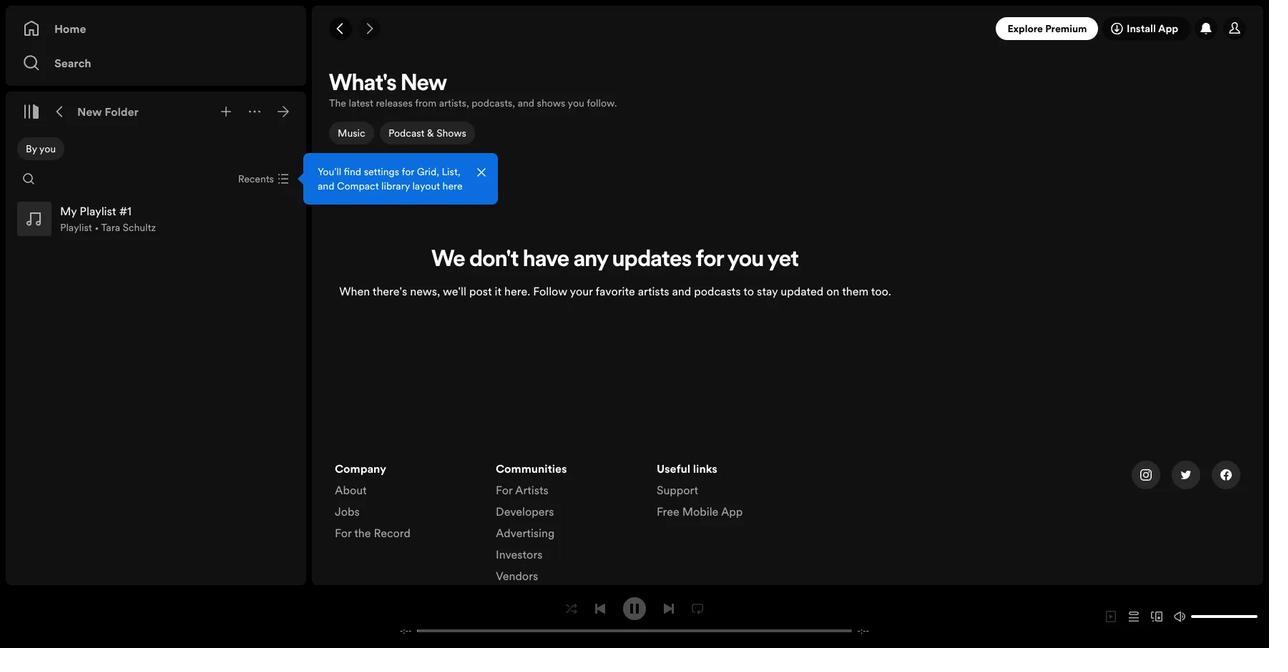 Task type: locate. For each thing, give the bounding box(es) containing it.
new
[[401, 73, 447, 96], [77, 104, 102, 119]]

1 horizontal spatial for
[[496, 482, 513, 498]]

by you
[[26, 142, 56, 156]]

for artists link
[[496, 482, 549, 504]]

settings
[[364, 165, 399, 179]]

new folder
[[77, 104, 139, 119]]

you'll find settings for grid, list, and compact library layout here dialog
[[303, 153, 498, 205]]

new inside button
[[77, 104, 102, 119]]

0 horizontal spatial for
[[335, 525, 352, 541]]

2 list from the left
[[496, 461, 640, 590]]

you inside by you checkbox
[[39, 142, 56, 156]]

group
[[11, 196, 300, 242]]

for inside communities for artists developers advertising investors vendors
[[496, 482, 513, 498]]

investors link
[[496, 547, 543, 568]]

1 vertical spatial for
[[696, 249, 724, 272]]

search in your library image
[[23, 173, 34, 185]]

1 horizontal spatial for
[[696, 249, 724, 272]]

1 horizontal spatial you
[[568, 96, 584, 110]]

enable shuffle image
[[566, 603, 577, 614]]

0 vertical spatial app
[[1158, 21, 1179, 36]]

1 vertical spatial app
[[721, 504, 743, 520]]

1 vertical spatial for
[[335, 525, 352, 541]]

and right artists
[[672, 283, 691, 299]]

you
[[568, 96, 584, 110], [39, 142, 56, 156], [727, 249, 764, 272]]

go forward image
[[363, 23, 375, 34]]

2 vertical spatial and
[[672, 283, 691, 299]]

for inside my playlist #1 - playlist by tara schultz | spotify element
[[696, 249, 724, 272]]

0 horizontal spatial app
[[721, 504, 743, 520]]

support link
[[657, 482, 698, 504]]

you right by
[[39, 142, 56, 156]]

the
[[329, 96, 346, 110]]

music
[[338, 126, 365, 140]]

1 horizontal spatial -:--
[[857, 626, 869, 636]]

here
[[443, 179, 463, 193]]

volume high image
[[1174, 611, 1185, 622]]

3 - from the left
[[857, 626, 861, 636]]

1 vertical spatial new
[[77, 104, 102, 119]]

0 vertical spatial for
[[496, 482, 513, 498]]

on
[[826, 283, 839, 299]]

artists,
[[439, 96, 469, 110]]

new folder button
[[74, 100, 142, 123]]

jobs link
[[335, 504, 360, 525]]

grid,
[[417, 165, 439, 179]]

recents
[[238, 172, 274, 186]]

follow
[[533, 283, 567, 299]]

twitter image
[[1180, 470, 1192, 481]]

0 horizontal spatial you
[[39, 142, 56, 156]]

any
[[574, 249, 608, 272]]

1 horizontal spatial and
[[518, 96, 534, 110]]

communities for artists developers advertising investors vendors
[[496, 461, 567, 584]]

0 horizontal spatial :-
[[403, 626, 408, 636]]

0 horizontal spatial for
[[402, 165, 414, 179]]

1 horizontal spatial list
[[496, 461, 640, 590]]

list,
[[442, 165, 460, 179]]

for
[[496, 482, 513, 498], [335, 525, 352, 541]]

new inside what's new the latest releases from artists, podcasts, and shows you follow.
[[401, 73, 447, 96]]

install app
[[1127, 21, 1179, 36]]

player controls element
[[383, 597, 886, 636]]

investors
[[496, 547, 543, 563]]

app right install
[[1158, 21, 1179, 36]]

top bar and user menu element
[[312, 6, 1263, 52]]

1 vertical spatial and
[[318, 179, 334, 193]]

1 vertical spatial you
[[39, 142, 56, 156]]

app
[[1158, 21, 1179, 36], [721, 504, 743, 520]]

0 vertical spatial new
[[401, 73, 447, 96]]

1 horizontal spatial new
[[401, 73, 447, 96]]

group inside main 'element'
[[11, 196, 300, 242]]

explore premium
[[1008, 21, 1087, 36]]

favorite
[[596, 283, 635, 299]]

2 horizontal spatial list
[[657, 461, 801, 525]]

podcast & shows
[[388, 126, 466, 140]]

2 horizontal spatial and
[[672, 283, 691, 299]]

useful links support free mobile app
[[657, 461, 743, 520]]

for up podcasts
[[696, 249, 724, 272]]

0 vertical spatial for
[[402, 165, 414, 179]]

you right "shows" at the left top of the page
[[568, 96, 584, 110]]

for inside you'll find settings for grid, list, and compact library layout here
[[402, 165, 414, 179]]

what's new the latest releases from artists, podcasts, and shows you follow.
[[329, 73, 617, 110]]

0 vertical spatial you
[[568, 96, 584, 110]]

disable repeat image
[[692, 603, 703, 614]]

:-
[[403, 626, 408, 636], [861, 626, 866, 636]]

Recents, List view field
[[227, 167, 298, 190]]

too.
[[871, 283, 891, 299]]

next image
[[663, 603, 675, 614]]

and left "shows" at the left top of the page
[[518, 96, 534, 110]]

useful
[[657, 461, 690, 477]]

you up to
[[727, 249, 764, 272]]

•
[[95, 220, 99, 235]]

none search field inside main 'element'
[[17, 167, 40, 190]]

list
[[335, 461, 479, 547], [496, 461, 640, 590], [657, 461, 801, 525]]

for left the
[[335, 525, 352, 541]]

&
[[427, 126, 434, 140]]

jobs
[[335, 504, 360, 520]]

advertising link
[[496, 525, 555, 547]]

2 horizontal spatial you
[[727, 249, 764, 272]]

0 horizontal spatial list
[[335, 461, 479, 547]]

1 list from the left
[[335, 461, 479, 547]]

1 horizontal spatial app
[[1158, 21, 1179, 36]]

-:--
[[400, 626, 412, 636], [857, 626, 869, 636]]

and
[[518, 96, 534, 110], [318, 179, 334, 193], [672, 283, 691, 299]]

0 horizontal spatial and
[[318, 179, 334, 193]]

for left grid,
[[402, 165, 414, 179]]

0 horizontal spatial new
[[77, 104, 102, 119]]

for
[[402, 165, 414, 179], [696, 249, 724, 272]]

for left artists on the left bottom of page
[[496, 482, 513, 498]]

free
[[657, 504, 679, 520]]

0 horizontal spatial -:--
[[400, 626, 412, 636]]

0 vertical spatial and
[[518, 96, 534, 110]]

podcasts
[[694, 283, 741, 299]]

compact
[[337, 179, 379, 193]]

and inside you'll find settings for grid, list, and compact library layout here
[[318, 179, 334, 193]]

3 list from the left
[[657, 461, 801, 525]]

updates
[[612, 249, 692, 272]]

new up podcast & shows option
[[401, 73, 447, 96]]

1 horizontal spatial :-
[[861, 626, 866, 636]]

my playlist #1 - playlist by tara schultz | spotify element
[[312, 69, 1263, 648]]

library
[[381, 179, 410, 193]]

it
[[495, 283, 502, 299]]

Music checkbox
[[329, 122, 374, 145]]

group containing playlist
[[11, 196, 300, 242]]

explore
[[1008, 21, 1043, 36]]

None search field
[[17, 167, 40, 190]]

By you checkbox
[[17, 137, 64, 160]]

app right mobile
[[721, 504, 743, 520]]

follow.
[[587, 96, 617, 110]]

developers
[[496, 504, 554, 520]]

find
[[344, 165, 361, 179]]

new left folder on the left top of page
[[77, 104, 102, 119]]

and left find
[[318, 179, 334, 193]]



Task type: describe. For each thing, give the bounding box(es) containing it.
go back image
[[335, 23, 346, 34]]

playlist
[[60, 220, 92, 235]]

have
[[523, 249, 569, 272]]

we'll
[[443, 283, 466, 299]]

2 -:-- from the left
[[857, 626, 869, 636]]

main element
[[6, 6, 498, 585]]

list containing company
[[335, 461, 479, 547]]

you inside what's new the latest releases from artists, podcasts, and shows you follow.
[[568, 96, 584, 110]]

list containing communities
[[496, 461, 640, 590]]

podcasts,
[[472, 96, 515, 110]]

news,
[[410, 283, 440, 299]]

here.
[[504, 283, 530, 299]]

vendors
[[496, 568, 538, 584]]

the
[[354, 525, 371, 541]]

shows
[[537, 96, 565, 110]]

install app link
[[1102, 17, 1191, 41]]

don't
[[469, 249, 519, 272]]

artists
[[638, 283, 669, 299]]

links
[[693, 461, 717, 477]]

latest
[[349, 96, 373, 110]]

podcast
[[388, 126, 424, 140]]

and inside what's new the latest releases from artists, podcasts, and shows you follow.
[[518, 96, 534, 110]]

playlist • tara schultz
[[60, 220, 156, 235]]

you'll find settings for grid, list, and compact library layout here
[[318, 165, 463, 193]]

facebook image
[[1220, 470, 1232, 481]]

4 - from the left
[[866, 626, 869, 636]]

advertising
[[496, 525, 555, 541]]

your
[[570, 283, 593, 299]]

install
[[1127, 21, 1156, 36]]

we
[[432, 249, 465, 272]]

communities
[[496, 461, 567, 477]]

connect to a device image
[[1151, 611, 1163, 622]]

2 - from the left
[[408, 626, 412, 636]]

pause image
[[629, 603, 640, 614]]

1 :- from the left
[[403, 626, 408, 636]]

search link
[[23, 49, 289, 77]]

search
[[54, 55, 91, 71]]

home link
[[23, 14, 289, 43]]

1 -:-- from the left
[[400, 626, 412, 636]]

when there's news, we'll post it here. follow your favorite artists and podcasts to stay updated on them too.
[[339, 283, 891, 299]]

post
[[469, 283, 492, 299]]

stay
[[757, 283, 778, 299]]

instagram image
[[1140, 470, 1152, 481]]

free mobile app link
[[657, 504, 743, 525]]

premium
[[1045, 21, 1087, 36]]

what's new image
[[1200, 23, 1212, 34]]

updated
[[781, 283, 824, 299]]

support
[[657, 482, 698, 498]]

app inside install app link
[[1158, 21, 1179, 36]]

developers link
[[496, 504, 554, 525]]

for inside company about jobs for the record
[[335, 525, 352, 541]]

from
[[415, 96, 436, 110]]

folder
[[105, 104, 139, 119]]

yet
[[768, 249, 799, 272]]

about link
[[335, 482, 367, 504]]

Podcast & Shows checkbox
[[380, 122, 475, 145]]

previous image
[[594, 603, 606, 614]]

about
[[335, 482, 367, 498]]

for the record link
[[335, 525, 411, 547]]

layout
[[412, 179, 440, 193]]

schultz
[[123, 220, 156, 235]]

2 :- from the left
[[861, 626, 866, 636]]

record
[[374, 525, 411, 541]]

we don't have any updates for you yet
[[432, 249, 799, 272]]

company about jobs for the record
[[335, 461, 411, 541]]

explore premium button
[[996, 17, 1098, 40]]

you'll
[[318, 165, 341, 179]]

company
[[335, 461, 386, 477]]

home
[[54, 21, 86, 36]]

app inside useful links support free mobile app
[[721, 504, 743, 520]]

vendors link
[[496, 568, 538, 590]]

there's
[[373, 283, 407, 299]]

list containing useful links
[[657, 461, 801, 525]]

artists
[[515, 482, 549, 498]]

releases
[[376, 96, 413, 110]]

2 vertical spatial you
[[727, 249, 764, 272]]

them
[[842, 283, 869, 299]]

1 - from the left
[[400, 626, 403, 636]]

what's
[[329, 73, 397, 96]]

tara
[[101, 220, 120, 235]]

Disable repeat checkbox
[[686, 597, 709, 620]]

to
[[744, 283, 754, 299]]

shows
[[436, 126, 466, 140]]

by
[[26, 142, 37, 156]]

mobile
[[682, 504, 718, 520]]

when
[[339, 283, 370, 299]]



Task type: vqa. For each thing, say whether or not it's contained in the screenshot.
the left never
no



